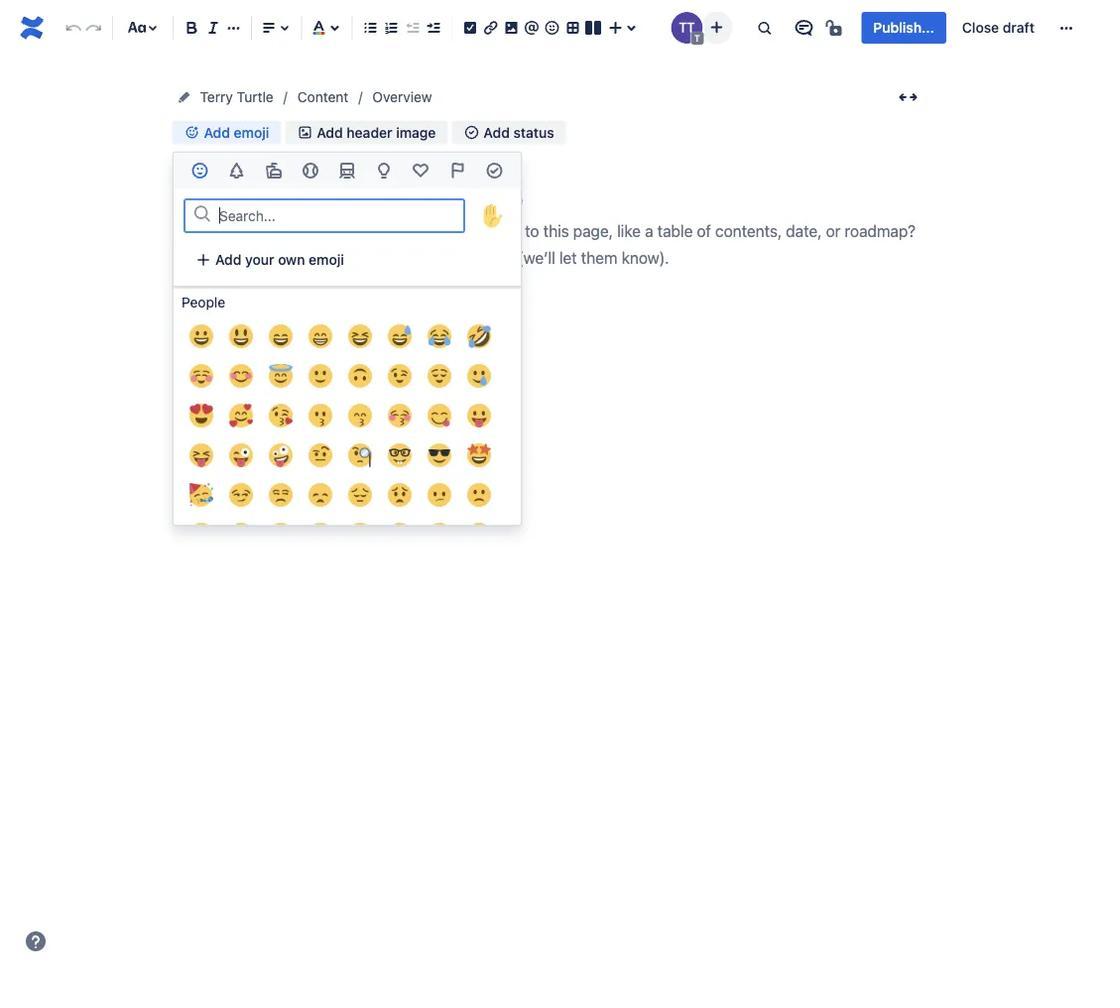 Task type: locate. For each thing, give the bounding box(es) containing it.
image icon image
[[297, 124, 313, 140]]

:sunglasses: image
[[428, 444, 452, 468]]

comment icon image
[[793, 16, 816, 40]]

:smiling_face_with_tear: image
[[468, 364, 491, 388]]

:yum: image
[[428, 404, 452, 428]]

more formatting image
[[222, 16, 245, 40]]

0 vertical spatial emoji
[[234, 124, 269, 140]]

:pleading_face: image
[[388, 523, 412, 547]]

add inside add your own emoji button
[[215, 252, 242, 268]]

add inside add header image button
[[317, 124, 343, 140]]

nature image
[[225, 159, 249, 183]]

confluence image
[[16, 12, 48, 44], [16, 12, 48, 44]]

table image
[[561, 16, 585, 40]]

add emoji image
[[184, 124, 200, 140]]

publish...
[[874, 19, 935, 36]]

add inside add status dropdown button
[[484, 124, 510, 140]]

:confused: image
[[428, 483, 452, 507]]

content link
[[298, 85, 349, 109]]

terry turtle link
[[200, 85, 274, 109]]

1 horizontal spatial emoji
[[309, 252, 344, 268]]

content
[[298, 89, 349, 105]]

:sob: image
[[468, 523, 491, 547]]

:smiley: image
[[229, 325, 253, 348]]

flags image
[[446, 159, 470, 183]]

add right the image icon
[[317, 124, 343, 140]]

:smile: image
[[269, 325, 293, 348]]

:star_struck: image
[[468, 444, 491, 468]]

:rofl: image
[[468, 325, 491, 348]]

add image, video, or file image
[[500, 16, 524, 40]]

:pensive: image
[[348, 483, 372, 507]]

add header image button
[[285, 120, 448, 144]]

more image
[[1055, 16, 1079, 40]]

:disappointed: image
[[309, 483, 333, 507]]

people image
[[188, 159, 212, 183]]

emoji right own
[[309, 252, 344, 268]]

:raised_hand: image
[[475, 198, 511, 234], [481, 204, 505, 228]]

objects image
[[372, 159, 396, 183]]

add
[[204, 124, 230, 140], [317, 124, 343, 140], [484, 124, 510, 140], [215, 252, 242, 268]]

add your own emoji
[[215, 252, 344, 268]]

draft
[[1003, 19, 1035, 36]]

:sweat_smile: image
[[388, 325, 412, 348]]

emoji down turtle
[[234, 124, 269, 140]]

add for add emoji
[[204, 124, 230, 140]]

terry turtle image
[[671, 12, 703, 44]]

:laughing: image
[[348, 325, 372, 348]]

:relieved: image
[[428, 364, 452, 388]]

help image
[[24, 930, 48, 954]]

add right add emoji icon
[[204, 124, 230, 140]]

:tired_face: image
[[309, 523, 333, 547]]

0 horizontal spatial emoji
[[234, 124, 269, 140]]

add emoji button
[[172, 120, 281, 144]]

:face_with_monocle: image
[[348, 444, 372, 468]]

emoji
[[234, 124, 269, 140], [309, 252, 344, 268]]

image
[[396, 124, 436, 140]]

:stuck_out_tongue: image
[[468, 404, 491, 428]]

:grin: image
[[309, 325, 333, 348]]

Give this page a title text field
[[172, 155, 927, 188]]

choose an emoji category tab list
[[174, 153, 521, 189]]

productivity image
[[483, 159, 507, 183]]

:slight_smile: image
[[309, 364, 333, 388]]

add inside add emoji dropdown button
[[204, 124, 230, 140]]

Main content area, start typing to enter text. text field
[[172, 217, 927, 272]]

:blush: image
[[229, 364, 253, 388]]

:stuck_out_tongue_winking_eye: image
[[229, 444, 253, 468]]

,
[[396, 192, 400, 208]]

add left your
[[215, 252, 242, 268]]

:worried: image
[[388, 483, 412, 507]]

text styles image
[[125, 16, 149, 40]]

1 vertical spatial emoji
[[309, 252, 344, 268]]

link image
[[479, 16, 503, 40]]

status
[[514, 124, 555, 140]]

your
[[245, 252, 275, 268]]

:upside_down: image
[[348, 364, 372, 388]]

:frowning2: image
[[190, 523, 213, 547]]

:cry: image
[[428, 523, 452, 547]]

add left status
[[484, 124, 510, 140]]

emoji inside dropdown button
[[234, 124, 269, 140]]

bullet list ⌘⇧8 image
[[359, 16, 383, 40]]

retrospective
[[435, 192, 523, 208]]

align left image
[[257, 16, 281, 40]]

people
[[182, 294, 225, 311]]



Task type: describe. For each thing, give the bounding box(es) containing it.
on-
[[311, 192, 334, 208]]

:innocent: image
[[269, 364, 293, 388]]

activity image
[[299, 159, 323, 183]]

add status button
[[452, 120, 566, 144]]

:relaxed: image
[[190, 364, 213, 388]]

action item image
[[459, 16, 482, 40]]

templates:
[[225, 192, 295, 208]]

:kissing_heart: image
[[269, 404, 293, 428]]

emojis actions and list panel tab panel
[[174, 189, 521, 982]]

:zany_face: image
[[269, 444, 293, 468]]

:confounded: image
[[269, 523, 293, 547]]

add for add header image
[[317, 124, 343, 140]]

bold ⌘b image
[[180, 16, 204, 40]]

redo ⌘⇧z image
[[82, 16, 106, 40]]

:stuck_out_tongue_closed_eyes: image
[[190, 444, 213, 468]]

symbols image
[[409, 159, 433, 183]]

layouts image
[[582, 16, 606, 40]]

close draft button
[[951, 12, 1047, 44]]

overview link
[[373, 85, 432, 109]]

meeting
[[344, 192, 396, 208]]

:kissing: image
[[309, 404, 333, 428]]

:kissing_smiling_eyes: image
[[348, 404, 372, 428]]

:unamused: image
[[269, 483, 293, 507]]

italic ⌘i image
[[201, 16, 225, 40]]

close draft
[[963, 19, 1035, 36]]

header
[[347, 124, 393, 140]]

find and replace image
[[753, 16, 777, 40]]

popular templates: 1-on-1 meeting , 4 ls retrospective
[[172, 192, 523, 208]]

publish... button
[[862, 12, 947, 44]]

outdent ⇧tab image
[[401, 16, 424, 40]]

no restrictions image
[[824, 16, 848, 40]]

food & drink image
[[262, 159, 286, 183]]

1-
[[299, 192, 311, 208]]

:weary: image
[[348, 523, 372, 547]]

4
[[404, 192, 412, 208]]

undo ⌘z image
[[62, 16, 86, 40]]

turtle
[[237, 89, 274, 105]]

ls
[[416, 192, 431, 208]]

add your own emoji button
[[184, 244, 356, 276]]

Emoji name field
[[213, 202, 464, 229]]

:persevere: image
[[229, 523, 253, 547]]

travel & places image
[[336, 159, 359, 183]]

:smirk: image
[[229, 483, 253, 507]]

:heart_eyes: image
[[190, 404, 213, 428]]

overview
[[373, 89, 432, 105]]

:grinning: image
[[190, 325, 213, 348]]

emoji picker dialog
[[173, 152, 522, 982]]

add header image
[[317, 124, 436, 140]]

close
[[963, 19, 1000, 36]]

:kissing_closed_eyes: image
[[388, 404, 412, 428]]

invite to edit image
[[705, 15, 729, 39]]

1
[[334, 192, 340, 208]]

:smiling_face_with_3_hearts: image
[[229, 404, 253, 428]]

:joy: image
[[428, 325, 452, 348]]

:nerd: image
[[388, 444, 412, 468]]

emoji inside button
[[309, 252, 344, 268]]

:slight_frown: image
[[468, 483, 491, 507]]

mention image
[[520, 16, 544, 40]]

own
[[278, 252, 305, 268]]

1-on-1 meeting button
[[299, 185, 396, 217]]

add for add your own emoji
[[215, 252, 242, 268]]

make page full-width image
[[897, 85, 921, 109]]

numbered list ⌘⇧7 image
[[380, 16, 404, 40]]

add emoji
[[204, 124, 269, 140]]

emoji image
[[541, 16, 565, 40]]

indent tab image
[[421, 16, 445, 40]]

terry
[[200, 89, 233, 105]]

4 ls retrospective button
[[404, 185, 523, 217]]

move this page image
[[176, 89, 192, 105]]

:partying_face: image
[[190, 483, 213, 507]]

terry turtle
[[200, 89, 274, 105]]

:face_with_raised_eyebrow: image
[[309, 444, 333, 468]]

:wink: image
[[388, 364, 412, 388]]

add for add status
[[484, 124, 510, 140]]

add status
[[484, 124, 555, 140]]

popular
[[172, 192, 221, 208]]



Task type: vqa. For each thing, say whether or not it's contained in the screenshot.
':ROFL:' icon
yes



